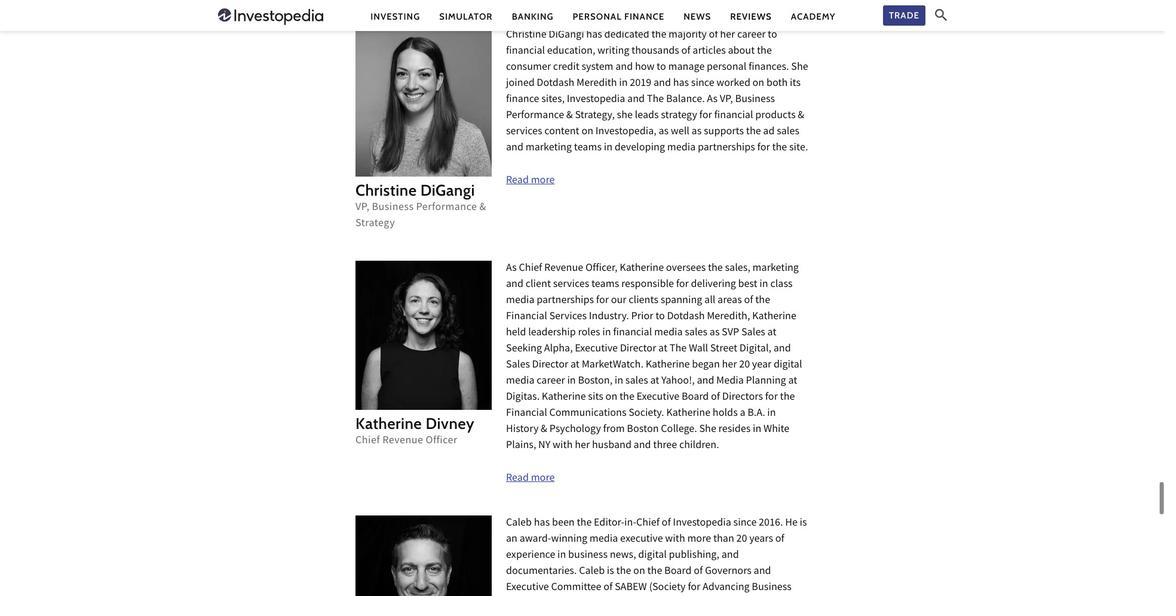 Task type: vqa. For each thing, say whether or not it's contained in the screenshot.
street
yes



Task type: locate. For each thing, give the bounding box(es) containing it.
officer,
[[585, 261, 618, 277]]

read for christine digangi
[[506, 173, 529, 189]]

psychology
[[549, 422, 601, 439]]

career
[[737, 27, 766, 44], [537, 374, 565, 390]]

digital right the year
[[774, 358, 802, 374]]

katherine divney chief revenue officer
[[355, 415, 474, 450]]

0 horizontal spatial digital
[[638, 548, 667, 565]]

0 horizontal spatial she
[[699, 422, 716, 439]]

1 read from the top
[[506, 173, 529, 189]]

is right caleb
[[607, 565, 614, 581]]

1 horizontal spatial as
[[707, 92, 718, 108]]

1 vertical spatial financial
[[714, 108, 753, 124]]

and left the media
[[697, 374, 714, 390]]

0 horizontal spatial the
[[647, 92, 664, 108]]

an
[[506, 532, 517, 548]]

personal finance link
[[573, 10, 664, 23]]

teams down strategy, at top
[[574, 140, 602, 157]]

well
[[671, 124, 689, 140]]

1 vertical spatial financial
[[506, 406, 547, 422]]

0 vertical spatial more
[[531, 173, 555, 189]]

a
[[740, 406, 745, 422]]

at
[[767, 326, 776, 342], [658, 342, 667, 358], [571, 358, 580, 374], [650, 374, 659, 390], [788, 374, 797, 390]]

1 vertical spatial since
[[733, 516, 757, 532]]

news,
[[610, 548, 636, 565]]

0 vertical spatial since
[[691, 76, 714, 92]]

1 vertical spatial as
[[506, 261, 517, 277]]

0 vertical spatial sales
[[777, 124, 799, 140]]

more left than
[[687, 532, 711, 548]]

dotdash inside christine digangi has dedicated the majority of her career to financial education, writing thousands of articles about the consumer credit system and how to manage personal finances. she joined dotdash meredith in 2019 and has since worked on both its finance sites, investopedia and the balance. as vp, business performance & strategy, she leads strategy for financial products & services content on investopedia, as well as supports the ad sales and marketing teams in developing media partnerships for the site.
[[537, 76, 574, 92]]

1 horizontal spatial partnerships
[[698, 140, 755, 157]]

1 vertical spatial more
[[531, 471, 555, 488]]

finances.
[[749, 60, 789, 76]]

1 vertical spatial sales
[[685, 326, 707, 342]]

0 horizontal spatial career
[[537, 374, 565, 390]]

the left wall
[[670, 342, 687, 358]]

dotdash up wall
[[667, 309, 705, 326]]

2 vertical spatial financial
[[613, 326, 652, 342]]

20 inside caleb has been the editor-in-chief of investopedia since 2016. he is an award-winning media executive with more than 20 years of experience in business news, digital publishing, and documentaries. caleb is the on the board of governors and executive committee of sabew (society for advancing busi
[[736, 532, 747, 548]]

both
[[766, 76, 788, 92]]

board inside as chief revenue officer, katherine oversees the sales, marketing and client services teams responsible for delivering best in class media partnerships for our clients spanning all areas of the financial services industry. prior to dotdash meredith, katherine held leadership roles in financial media sales as svp sales at seeking alpha, executive director at the wall street digital, and sales director at marketwatch. katherine began her 20 year digital media career in boston, in sales at yahoo!, and media planning at digitas. katherine sits on the executive board of directors for the financial communications society. katherine holds a b.a. in history & psychology from boston college. she resides in white plains, ny with her husband and three children.
[[682, 390, 709, 406]]

1 vertical spatial services
[[553, 277, 589, 293]]

1 read more link from the top
[[506, 173, 555, 189]]

on down executive
[[633, 565, 645, 581]]

1 horizontal spatial career
[[737, 27, 766, 44]]

1 vertical spatial investopedia
[[673, 516, 731, 532]]

digangi has
[[549, 27, 602, 44]]

1 vertical spatial her
[[722, 358, 737, 374]]

director
[[620, 342, 656, 358], [532, 358, 568, 374]]

0 vertical spatial sales
[[741, 326, 765, 342]]

1 horizontal spatial sales
[[741, 326, 765, 342]]

2 financial from the top
[[506, 406, 547, 422]]

career down "alpha,"
[[537, 374, 565, 390]]

2 vertical spatial executive
[[506, 581, 549, 597]]

1 vertical spatial read
[[506, 471, 529, 488]]

with right executive
[[665, 532, 685, 548]]

financial
[[506, 44, 545, 60], [714, 108, 753, 124], [613, 326, 652, 342]]

revenue left officer
[[382, 434, 423, 450]]

read
[[506, 173, 529, 189], [506, 471, 529, 488]]

0 horizontal spatial vp,
[[355, 200, 369, 216]]

for down 'products'
[[757, 140, 770, 157]]

1 vertical spatial read more
[[506, 471, 555, 488]]

0 horizontal spatial sales
[[506, 358, 530, 374]]

1 horizontal spatial business
[[735, 92, 775, 108]]

the
[[647, 92, 664, 108], [670, 342, 687, 358]]

investing
[[371, 11, 420, 22]]

1 vertical spatial she
[[699, 422, 716, 439]]

since right has
[[691, 76, 714, 92]]

street
[[710, 342, 737, 358]]

0 vertical spatial read
[[506, 173, 529, 189]]

she
[[791, 60, 808, 76], [699, 422, 716, 439]]

digital,
[[740, 342, 771, 358]]

1 vertical spatial is
[[607, 565, 614, 581]]

0 vertical spatial her
[[720, 27, 735, 44]]

2 horizontal spatial chief
[[636, 516, 660, 532]]

the down finance
[[651, 27, 666, 44]]

1 vertical spatial with
[[665, 532, 685, 548]]

performance inside christine digangi vp, business performance & strategy
[[416, 200, 477, 216]]

1 horizontal spatial executive
[[575, 342, 618, 358]]

digital inside as chief revenue officer, katherine oversees the sales, marketing and client services teams responsible for delivering best in class media partnerships for our clients spanning all areas of the financial services industry. prior to dotdash meredith, katherine held leadership roles in financial media sales as svp sales at seeking alpha, executive director at the wall street digital, and sales director at marketwatch. katherine began her 20 year digital media career in boston, in sales at yahoo!, and media planning at digitas. katherine sits on the executive board of directors for the financial communications society. katherine holds a b.a. in history & psychology from boston college. she resides in white plains, ny with her husband and three children.
[[774, 358, 802, 374]]

with inside caleb has been the editor-in-chief of investopedia since 2016. he is an award-winning media executive with more than 20 years of experience in business news, digital publishing, and documentaries. caleb is the on the board of governors and executive committee of sabew (society for advancing busi
[[665, 532, 685, 548]]

svp
[[722, 326, 739, 342]]

advancing
[[703, 581, 750, 597]]

as left svp
[[710, 326, 720, 342]]

2 horizontal spatial financial
[[714, 108, 753, 124]]

the right about
[[757, 44, 772, 60]]

in-
[[624, 516, 636, 532]]

more down content
[[531, 173, 555, 189]]

performance inside christine digangi has dedicated the majority of her career to financial education, writing thousands of articles about the consumer credit system and how to manage personal finances. she joined dotdash meredith in 2019 and has since worked on both its finance sites, investopedia and the balance. as vp, business performance & strategy, she leads strategy for financial products & services content on investopedia, as well as supports the ad sales and marketing teams in developing media partnerships for the site.
[[506, 108, 564, 124]]

of
[[709, 27, 718, 44], [681, 44, 690, 60], [744, 293, 753, 309], [711, 390, 720, 406], [662, 516, 671, 532], [775, 532, 784, 548], [694, 565, 703, 581], [604, 581, 613, 597]]

the left the sales,
[[708, 261, 723, 277]]

governors
[[705, 565, 752, 581]]

services down finance
[[506, 124, 542, 140]]

1 horizontal spatial director
[[620, 342, 656, 358]]

and left client
[[506, 277, 523, 293]]

to right prior
[[656, 309, 665, 326]]

katherine
[[620, 261, 664, 277], [752, 309, 796, 326], [646, 358, 690, 374], [542, 390, 586, 406], [666, 406, 710, 422], [355, 415, 422, 434]]

oversees
[[666, 261, 706, 277]]

with right ny
[[553, 439, 573, 455]]

0 vertical spatial digital
[[774, 358, 802, 374]]

20 left the year
[[739, 358, 750, 374]]

as right the balance.
[[707, 92, 718, 108]]

her inside christine digangi has dedicated the majority of her career to financial education, writing thousands of articles about the consumer credit system and how to manage personal finances. she joined dotdash meredith in 2019 and has since worked on both its finance sites, investopedia and the balance. as vp, business performance & strategy, she leads strategy for financial products & services content on investopedia, as well as supports the ad sales and marketing teams in developing media partnerships for the site.
[[720, 27, 735, 44]]

with inside as chief revenue officer, katherine oversees the sales, marketing and client services teams responsible for delivering best in class media partnerships for our clients spanning all areas of the financial services industry. prior to dotdash meredith, katherine held leadership roles in financial media sales as svp sales at seeking alpha, executive director at the wall street digital, and sales director at marketwatch. katherine began her 20 year digital media career in boston, in sales at yahoo!, and media planning at digitas. katherine sits on the executive board of directors for the financial communications society. katherine holds a b.a. in history & psychology from boston college. she resides in white plains, ny with her husband and three children.
[[553, 439, 573, 455]]

0 vertical spatial 20
[[739, 358, 750, 374]]

joined
[[506, 76, 535, 92]]

0 vertical spatial chief
[[519, 261, 542, 277]]

executive inside caleb has been the editor-in-chief of investopedia since 2016. he is an award-winning media executive with more than 20 years of experience in business news, digital publishing, and documentaries. caleb is the on the board of governors and executive committee of sabew (society for advancing busi
[[506, 581, 549, 597]]

sites,
[[541, 92, 565, 108]]

read more link down content
[[506, 173, 555, 189]]

partnerships
[[698, 140, 755, 157], [537, 293, 594, 309]]

0 vertical spatial read more
[[506, 173, 555, 189]]

she right both on the top right of the page
[[791, 60, 808, 76]]

and down years
[[754, 565, 771, 581]]

the left the balance.
[[647, 92, 664, 108]]

0 vertical spatial services
[[506, 124, 542, 140]]

media left in- at right bottom
[[590, 532, 618, 548]]

1 horizontal spatial since
[[733, 516, 757, 532]]

sales
[[777, 124, 799, 140], [685, 326, 707, 342], [625, 374, 648, 390]]

1 read more from the top
[[506, 173, 555, 189]]

in left business
[[557, 548, 566, 565]]

media inside christine digangi has dedicated the majority of her career to financial education, writing thousands of articles about the consumer credit system and how to manage personal finances. she joined dotdash meredith in 2019 and has since worked on both its finance sites, investopedia and the balance. as vp, business performance & strategy, she leads strategy for financial products & services content on investopedia, as well as supports the ad sales and marketing teams in developing media partnerships for the site.
[[667, 140, 696, 157]]

sales inside christine digangi has dedicated the majority of her career to financial education, writing thousands of articles about the consumer credit system and how to manage personal finances. she joined dotdash meredith in 2019 and has since worked on both its finance sites, investopedia and the balance. as vp, business performance & strategy, she leads strategy for financial products & services content on investopedia, as well as supports the ad sales and marketing teams in developing media partnerships for the site.
[[777, 124, 799, 140]]

0 vertical spatial financial
[[506, 44, 545, 60]]

0 vertical spatial vp,
[[720, 92, 733, 108]]

0 vertical spatial as
[[707, 92, 718, 108]]

more down ny
[[531, 471, 555, 488]]

2 read from the top
[[506, 471, 529, 488]]

1 horizontal spatial revenue
[[544, 261, 583, 277]]

chief inside caleb has been the editor-in-chief of investopedia since 2016. he is an award-winning media executive with more than 20 years of experience in business news, digital publishing, and documentaries. caleb is the on the board of governors and executive committee of sabew (society for advancing busi
[[636, 516, 660, 532]]

read more link for christine digangi
[[506, 173, 555, 189]]

career down the 'reviews' link
[[737, 27, 766, 44]]

sales down held on the bottom of page
[[506, 358, 530, 374]]

on left both on the top right of the page
[[753, 76, 764, 92]]

0 vertical spatial performance
[[506, 108, 564, 124]]

0 horizontal spatial business
[[372, 200, 414, 216]]

executive up boston,
[[575, 342, 618, 358]]

partnerships up leadership
[[537, 293, 594, 309]]

1 vertical spatial read more link
[[506, 471, 555, 488]]

0 horizontal spatial executive
[[506, 581, 549, 597]]

trade link
[[883, 5, 925, 26]]

2 vertical spatial sales
[[625, 374, 648, 390]]

manage
[[668, 60, 705, 76]]

prior
[[631, 309, 653, 326]]

media
[[716, 374, 744, 390]]

partnerships inside as chief revenue officer, katherine oversees the sales, marketing and client services teams responsible for delivering best in class media partnerships for our clients spanning all areas of the financial services industry. prior to dotdash meredith, katherine held leadership roles in financial media sales as svp sales at seeking alpha, executive director at the wall street digital, and sales director at marketwatch. katherine began her 20 year digital media career in boston, in sales at yahoo!, and media planning at digitas. katherine sits on the executive board of directors for the financial communications society. katherine holds a b.a. in history & psychology from boston college. she resides in white plains, ny with her husband and three children.
[[537, 293, 594, 309]]

as right well
[[692, 124, 702, 140]]

as left client
[[506, 261, 517, 277]]

0 horizontal spatial sales
[[625, 374, 648, 390]]

about
[[728, 44, 755, 60]]

0 vertical spatial christine
[[506, 27, 546, 44]]

2 vertical spatial to
[[656, 309, 665, 326]]

dotdash inside as chief revenue officer, katherine oversees the sales, marketing and client services teams responsible for delivering best in class media partnerships for our clients spanning all areas of the financial services industry. prior to dotdash meredith, katherine held leadership roles in financial media sales as svp sales at seeking alpha, executive director at the wall street digital, and sales director at marketwatch. katherine began her 20 year digital media career in boston, in sales at yahoo!, and media planning at digitas. katherine sits on the executive board of directors for the financial communications society. katherine holds a b.a. in history & psychology from boston college. she resides in white plains, ny with her husband and three children.
[[667, 309, 705, 326]]

investopedia up publishing,
[[673, 516, 731, 532]]

christine inside christine digangi has dedicated the majority of her career to financial education, writing thousands of articles about the consumer credit system and how to manage personal finances. she joined dotdash meredith in 2019 and has since worked on both its finance sites, investopedia and the balance. as vp, business performance & strategy, she leads strategy for financial products & services content on investopedia, as well as supports the ad sales and marketing teams in developing media partnerships for the site.
[[506, 27, 546, 44]]

strategy
[[355, 216, 395, 232]]

simulator
[[439, 11, 493, 22]]

marketwatch.
[[582, 358, 643, 374]]

revenue
[[544, 261, 583, 277], [382, 434, 423, 450]]

teams inside as chief revenue officer, katherine oversees the sales, marketing and client services teams responsible for delivering best in class media partnerships for our clients spanning all areas of the financial services industry. prior to dotdash meredith, katherine held leadership roles in financial media sales as svp sales at seeking alpha, executive director at the wall street digital, and sales director at marketwatch. katherine began her 20 year digital media career in boston, in sales at yahoo!, and media planning at digitas. katherine sits on the executive board of directors for the financial communications society. katherine holds a b.a. in history & psychology from boston college. she resides in white plains, ny with her husband and three children.
[[591, 277, 619, 293]]

since left "2016."
[[733, 516, 757, 532]]

been
[[552, 516, 575, 532]]

investopedia down the system
[[567, 92, 625, 108]]

finance
[[624, 11, 664, 22]]

20
[[739, 358, 750, 374], [736, 532, 747, 548]]

0 vertical spatial executive
[[575, 342, 618, 358]]

and left how at top right
[[615, 60, 633, 76]]

1 horizontal spatial sales
[[685, 326, 707, 342]]

editor-
[[594, 516, 624, 532]]

for inside caleb has been the editor-in-chief of investopedia since 2016. he is an award-winning media executive with more than 20 years of experience in business news, digital publishing, and documentaries. caleb is the on the board of governors and executive committee of sabew (society for advancing busi
[[688, 581, 700, 597]]

sales up the society.
[[625, 374, 648, 390]]

0 vertical spatial partnerships
[[698, 140, 755, 157]]

1 vertical spatial dotdash
[[667, 309, 705, 326]]

read more link down plains,
[[506, 471, 555, 488]]

college.
[[661, 422, 697, 439]]

executive up boston at the right bottom of page
[[637, 390, 679, 406]]

financial down the worked
[[714, 108, 753, 124]]

2 read more link from the top
[[506, 471, 555, 488]]

financial up joined on the top
[[506, 44, 545, 60]]

read for katherine divney
[[506, 471, 529, 488]]

on inside caleb has been the editor-in-chief of investopedia since 2016. he is an award-winning media executive with more than 20 years of experience in business news, digital publishing, and documentaries. caleb is the on the board of governors and executive committee of sabew (society for advancing busi
[[633, 565, 645, 581]]

services inside christine digangi has dedicated the majority of her career to financial education, writing thousands of articles about the consumer credit system and how to manage personal finances. she joined dotdash meredith in 2019 and has since worked on both its finance sites, investopedia and the balance. as vp, business performance & strategy, she leads strategy for financial products & services content on investopedia, as well as supports the ad sales and marketing teams in developing media partnerships for the site.
[[506, 124, 542, 140]]

1 horizontal spatial the
[[670, 342, 687, 358]]

1 horizontal spatial marketing
[[753, 261, 799, 277]]

the
[[651, 27, 666, 44], [757, 44, 772, 60], [746, 124, 761, 140], [772, 140, 787, 157], [708, 261, 723, 277], [755, 293, 770, 309], [620, 390, 634, 406], [780, 390, 795, 406], [577, 516, 592, 532], [616, 565, 631, 581], [647, 565, 662, 581]]

her right began
[[722, 358, 737, 374]]

meredith,
[[707, 309, 750, 326]]

0 vertical spatial financial
[[506, 309, 547, 326]]

career inside christine digangi has dedicated the majority of her career to financial education, writing thousands of articles about the consumer credit system and how to manage personal finances. she joined dotdash meredith in 2019 and has since worked on both its finance sites, investopedia and the balance. as vp, business performance & strategy, she leads strategy for financial products & services content on investopedia, as well as supports the ad sales and marketing teams in developing media partnerships for the site.
[[737, 27, 766, 44]]

0 vertical spatial career
[[737, 27, 766, 44]]

career inside as chief revenue officer, katherine oversees the sales, marketing and client services teams responsible for delivering best in class media partnerships for our clients spanning all areas of the financial services industry. prior to dotdash meredith, katherine held leadership roles in financial media sales as svp sales at seeking alpha, executive director at the wall street digital, and sales director at marketwatch. katherine began her 20 year digital media career in boston, in sales at yahoo!, and media planning at digitas. katherine sits on the executive board of directors for the financial communications society. katherine holds a b.a. in history & psychology from boston college. she resides in white plains, ny with her husband and three children.
[[537, 374, 565, 390]]

1 horizontal spatial chief
[[519, 261, 542, 277]]

1 vertical spatial marketing
[[753, 261, 799, 277]]

is right he
[[800, 516, 807, 532]]

0 horizontal spatial financial
[[506, 44, 545, 60]]

she inside as chief revenue officer, katherine oversees the sales, marketing and client services teams responsible for delivering best in class media partnerships for our clients spanning all areas of the financial services industry. prior to dotdash meredith, katherine held leadership roles in financial media sales as svp sales at seeking alpha, executive director at the wall street digital, and sales director at marketwatch. katherine began her 20 year digital media career in boston, in sales at yahoo!, and media planning at digitas. katherine sits on the executive board of directors for the financial communications society. katherine holds a b.a. in history & psychology from boston college. she resides in white plains, ny with her husband and three children.
[[699, 422, 716, 439]]

0 horizontal spatial as
[[659, 124, 669, 140]]

business inside christine digangi vp, business performance & strategy
[[372, 200, 414, 216]]

marketing down sites,
[[526, 140, 572, 157]]

investopedia homepage image
[[218, 7, 323, 26]]

financial down clients
[[613, 326, 652, 342]]

sabew
[[615, 581, 647, 597]]

board right sabew
[[664, 565, 692, 581]]

2 vertical spatial more
[[687, 532, 711, 548]]

0 horizontal spatial chief
[[355, 434, 380, 450]]

media down strategy
[[667, 140, 696, 157]]

0 vertical spatial investopedia
[[567, 92, 625, 108]]

executive down experience
[[506, 581, 549, 597]]

0 horizontal spatial since
[[691, 76, 714, 92]]

she left resides
[[699, 422, 716, 439]]

the right been at left bottom
[[577, 516, 592, 532]]

performance down digangi
[[416, 200, 477, 216]]

on right sits at the bottom of the page
[[606, 390, 617, 406]]

business inside christine digangi has dedicated the majority of her career to financial education, writing thousands of articles about the consumer credit system and how to manage personal finances. she joined dotdash meredith in 2019 and has since worked on both its finance sites, investopedia and the balance. as vp, business performance & strategy, she leads strategy for financial products & services content on investopedia, as well as supports the ad sales and marketing teams in developing media partnerships for the site.
[[735, 92, 775, 108]]

began
[[692, 358, 720, 374]]

academy link
[[791, 10, 836, 23]]

in right "roles" on the bottom of page
[[602, 326, 611, 342]]

1 vertical spatial performance
[[416, 200, 477, 216]]

christine inside christine digangi vp, business performance & strategy
[[355, 181, 417, 200]]

revenue left officer,
[[544, 261, 583, 277]]

at left yahoo!,
[[650, 374, 659, 390]]

education,
[[547, 44, 595, 60]]

1 horizontal spatial performance
[[506, 108, 564, 124]]

read more link for katherine divney
[[506, 471, 555, 488]]

simulator link
[[439, 10, 493, 23]]

1 horizontal spatial with
[[665, 532, 685, 548]]

business
[[735, 92, 775, 108], [372, 200, 414, 216]]

financial
[[506, 309, 547, 326], [506, 406, 547, 422]]

on inside as chief revenue officer, katherine oversees the sales, marketing and client services teams responsible for delivering best in class media partnerships for our clients spanning all areas of the financial services industry. prior to dotdash meredith, katherine held leadership roles in financial media sales as svp sales at seeking alpha, executive director at the wall street digital, and sales director at marketwatch. katherine began her 20 year digital media career in boston, in sales at yahoo!, and media planning at digitas. katherine sits on the executive board of directors for the financial communications society. katherine holds a b.a. in history & psychology from boston college. she resides in white plains, ny with her husband and three children.
[[606, 390, 617, 406]]

as inside as chief revenue officer, katherine oversees the sales, marketing and client services teams responsible for delivering best in class media partnerships for our clients spanning all areas of the financial services industry. prior to dotdash meredith, katherine held leadership roles in financial media sales as svp sales at seeking alpha, executive director at the wall street digital, and sales director at marketwatch. katherine began her 20 year digital media career in boston, in sales at yahoo!, and media planning at digitas. katherine sits on the executive board of directors for the financial communications society. katherine holds a b.a. in history & psychology from boston college. she resides in white plains, ny with her husband and three children.
[[710, 326, 720, 342]]

0 horizontal spatial as
[[506, 261, 517, 277]]

the left site.
[[772, 140, 787, 157]]

1 vertical spatial revenue
[[382, 434, 423, 450]]

christine digangi has dedicated the majority of her career to financial education, writing thousands of articles about the consumer credit system and how to manage personal finances. she joined dotdash meredith in 2019 and has since worked on both its finance sites, investopedia and the balance. as vp, business performance & strategy, she leads strategy for financial products & services content on investopedia, as well as supports the ad sales and marketing teams in developing media partnerships for the site.
[[506, 27, 808, 157]]

board down began
[[682, 390, 709, 406]]

1 horizontal spatial christine
[[506, 27, 546, 44]]

digital right news, at the bottom right of the page
[[638, 548, 667, 565]]

services up 'services'
[[553, 277, 589, 293]]

1 vertical spatial board
[[664, 565, 692, 581]]

director down leadership
[[532, 358, 568, 374]]

0 horizontal spatial director
[[532, 358, 568, 374]]

areas
[[718, 293, 742, 309]]

vp, inside christine digangi vp, business performance & strategy
[[355, 200, 369, 216]]

as
[[707, 92, 718, 108], [506, 261, 517, 277]]

the up white
[[780, 390, 795, 406]]

has
[[673, 76, 689, 92]]

1 horizontal spatial services
[[553, 277, 589, 293]]

with
[[553, 439, 573, 455], [665, 532, 685, 548]]

(society
[[649, 581, 686, 597]]

financial up plains,
[[506, 406, 547, 422]]

0 vertical spatial with
[[553, 439, 573, 455]]

0 vertical spatial teams
[[574, 140, 602, 157]]

0 horizontal spatial christine
[[355, 181, 417, 200]]

services inside as chief revenue officer, katherine oversees the sales, marketing and client services teams responsible for delivering best in class media partnerships for our clients spanning all areas of the financial services industry. prior to dotdash meredith, katherine held leadership roles in financial media sales as svp sales at seeking alpha, executive director at the wall street digital, and sales director at marketwatch. katherine began her 20 year digital media career in boston, in sales at yahoo!, and media planning at digitas. katherine sits on the executive board of directors for the financial communications society. katherine holds a b.a. in history & psychology from boston college. she resides in white plains, ny with her husband and three children.
[[553, 277, 589, 293]]

1 horizontal spatial she
[[791, 60, 808, 76]]

banking link
[[512, 10, 554, 23]]

and up advancing
[[721, 548, 739, 565]]

directors
[[722, 390, 763, 406]]

0 horizontal spatial with
[[553, 439, 573, 455]]

0 vertical spatial board
[[682, 390, 709, 406]]

of left the governors
[[694, 565, 703, 581]]

read more for digangi
[[506, 173, 555, 189]]

to right how at top right
[[657, 60, 666, 76]]

at right planning
[[788, 374, 797, 390]]

1 vertical spatial 20
[[736, 532, 747, 548]]

digital inside caleb has been the editor-in-chief of investopedia since 2016. he is an award-winning media executive with more than 20 years of experience in business news, digital publishing, and documentaries. caleb is the on the board of governors and executive committee of sabew (society for advancing busi
[[638, 548, 667, 565]]

0 horizontal spatial services
[[506, 124, 542, 140]]

and
[[615, 60, 633, 76], [654, 76, 671, 92], [627, 92, 645, 108], [506, 140, 523, 157], [506, 277, 523, 293], [774, 342, 791, 358], [697, 374, 714, 390], [634, 439, 651, 455], [721, 548, 739, 565], [754, 565, 771, 581]]

chief inside as chief revenue officer, katherine oversees the sales, marketing and client services teams responsible for delivering best in class media partnerships for our clients spanning all areas of the financial services industry. prior to dotdash meredith, katherine held leadership roles in financial media sales as svp sales at seeking alpha, executive director at the wall street digital, and sales director at marketwatch. katherine began her 20 year digital media career in boston, in sales at yahoo!, and media planning at digitas. katherine sits on the executive board of directors for the financial communications society. katherine holds a b.a. in history & psychology from boston college. she resides in white plains, ny with her husband and three children.
[[519, 261, 542, 277]]

2 horizontal spatial as
[[710, 326, 720, 342]]

2016.
[[759, 516, 783, 532]]

media up held on the bottom of page
[[506, 293, 534, 309]]

2 read more from the top
[[506, 471, 555, 488]]

20 right than
[[736, 532, 747, 548]]

1 vertical spatial partnerships
[[537, 293, 594, 309]]

1 horizontal spatial investopedia
[[673, 516, 731, 532]]

caleb has
[[506, 516, 550, 532]]

1 horizontal spatial financial
[[613, 326, 652, 342]]

2 horizontal spatial sales
[[777, 124, 799, 140]]

christine down banking link
[[506, 27, 546, 44]]

read more down plains,
[[506, 471, 555, 488]]

is
[[800, 516, 807, 532], [607, 565, 614, 581]]

1 vertical spatial to
[[657, 60, 666, 76]]

2 vertical spatial her
[[575, 439, 590, 455]]

yahoo!,
[[661, 374, 695, 390]]

for left 'our' on the right of page
[[596, 293, 609, 309]]

as
[[659, 124, 669, 140], [692, 124, 702, 140], [710, 326, 720, 342]]

of right areas
[[744, 293, 753, 309]]



Task type: describe. For each thing, give the bounding box(es) containing it.
society.
[[629, 406, 664, 422]]

as inside christine digangi has dedicated the majority of her career to financial education, writing thousands of articles about the consumer credit system and how to manage personal finances. she joined dotdash meredith in 2019 and has since worked on both its finance sites, investopedia and the balance. as vp, business performance & strategy, she leads strategy for financial products & services content on investopedia, as well as supports the ad sales and marketing teams in developing media partnerships for the site.
[[707, 92, 718, 108]]

developing
[[615, 140, 665, 157]]

boston,
[[578, 374, 612, 390]]

revenue inside katherine divney chief revenue officer
[[382, 434, 423, 450]]

winning
[[551, 532, 587, 548]]

credit
[[553, 60, 579, 76]]

katherine inside katherine divney chief revenue officer
[[355, 415, 422, 434]]

2 horizontal spatial executive
[[637, 390, 679, 406]]

strategy
[[661, 108, 697, 124]]

class
[[770, 277, 793, 293]]

more inside caleb has been the editor-in-chief of investopedia since 2016. he is an award-winning media executive with more than 20 years of experience in business news, digital publishing, and documentaries. caleb is the on the board of governors and executive committee of sabew (society for advancing busi
[[687, 532, 711, 548]]

communications
[[549, 406, 626, 422]]

its
[[790, 76, 801, 92]]

media right prior
[[654, 326, 683, 342]]

and left has
[[654, 76, 671, 92]]

and down how at top right
[[627, 92, 645, 108]]

1 financial from the top
[[506, 309, 547, 326]]

ad
[[763, 124, 775, 140]]

news link
[[684, 10, 711, 23]]

read more for divney
[[506, 471, 555, 488]]

caleb
[[579, 565, 605, 581]]

to inside as chief revenue officer, katherine oversees the sales, marketing and client services teams responsible for delivering best in class media partnerships for our clients spanning all areas of the financial services industry. prior to dotdash meredith, katherine held leadership roles in financial media sales as svp sales at seeking alpha, executive director at the wall street digital, and sales director at marketwatch. katherine began her 20 year digital media career in boston, in sales at yahoo!, and media planning at digitas. katherine sits on the executive board of directors for the financial communications society. katherine holds a b.a. in history & psychology from boston college. she resides in white plains, ny with her husband and three children.
[[656, 309, 665, 326]]

clients
[[629, 293, 658, 309]]

1 vertical spatial sales
[[506, 358, 530, 374]]

sits
[[588, 390, 603, 406]]

of left the directors
[[711, 390, 720, 406]]

0 vertical spatial is
[[800, 516, 807, 532]]

partnerships inside christine digangi has dedicated the majority of her career to financial education, writing thousands of articles about the consumer credit system and how to manage personal finances. she joined dotdash meredith in 2019 and has since worked on both its finance sites, investopedia and the balance. as vp, business performance & strategy, she leads strategy for financial products & services content on investopedia, as well as supports the ad sales and marketing teams in developing media partnerships for the site.
[[698, 140, 755, 157]]

banking
[[512, 11, 554, 22]]

reviews
[[730, 11, 772, 22]]

writing
[[597, 44, 629, 60]]

news
[[684, 11, 711, 22]]

of right years
[[775, 532, 784, 548]]

& inside as chief revenue officer, katherine oversees the sales, marketing and client services teams responsible for delivering best in class media partnerships for our clients spanning all areas of the financial services industry. prior to dotdash meredith, katherine held leadership roles in financial media sales as svp sales at seeking alpha, executive director at the wall street digital, and sales director at marketwatch. katherine began her 20 year digital media career in boston, in sales at yahoo!, and media planning at digitas. katherine sits on the executive board of directors for the financial communications society. katherine holds a b.a. in history & psychology from boston college. she resides in white plains, ny with her husband and three children.
[[541, 422, 547, 439]]

in left 2019
[[619, 76, 628, 92]]

since inside caleb has been the editor-in-chief of investopedia since 2016. he is an award-winning media executive with more than 20 years of experience in business news, digital publishing, and documentaries. caleb is the on the board of governors and executive committee of sabew (society for advancing busi
[[733, 516, 757, 532]]

best
[[738, 277, 757, 293]]

for right strategy
[[699, 108, 712, 124]]

history
[[506, 422, 539, 439]]

for left delivering at top right
[[676, 277, 689, 293]]

investopedia,
[[595, 124, 656, 140]]

plains,
[[506, 439, 536, 455]]

20 inside as chief revenue officer, katherine oversees the sales, marketing and client services teams responsible for delivering best in class media partnerships for our clients spanning all areas of the financial services industry. prior to dotdash meredith, katherine held leadership roles in financial media sales as svp sales at seeking alpha, executive director at the wall street digital, and sales director at marketwatch. katherine began her 20 year digital media career in boston, in sales at yahoo!, and media planning at digitas. katherine sits on the executive board of directors for the financial communications society. katherine holds a b.a. in history & psychology from boston college. she resides in white plains, ny with her husband and three children.
[[739, 358, 750, 374]]

roles
[[578, 326, 600, 342]]

investing link
[[371, 10, 420, 23]]

award-
[[520, 532, 551, 548]]

year
[[752, 358, 772, 374]]

spanning
[[661, 293, 702, 309]]

the inside christine digangi has dedicated the majority of her career to financial education, writing thousands of articles about the consumer credit system and how to manage personal finances. she joined dotdash meredith in 2019 and has since worked on both its finance sites, investopedia and the balance. as vp, business performance & strategy, she leads strategy for financial products & services content on investopedia, as well as supports the ad sales and marketing teams in developing media partnerships for the site.
[[647, 92, 664, 108]]

media inside caleb has been the editor-in-chief of investopedia since 2016. he is an award-winning media executive with more than 20 years of experience in business news, digital publishing, and documentaries. caleb is the on the board of governors and executive committee of sabew (society for advancing busi
[[590, 532, 618, 548]]

boston
[[627, 422, 659, 439]]

publishing,
[[669, 548, 719, 565]]

board inside caleb has been the editor-in-chief of investopedia since 2016. he is an award-winning media executive with more than 20 years of experience in business news, digital publishing, and documentaries. caleb is the on the board of governors and executive committee of sabew (society for advancing busi
[[664, 565, 692, 581]]

delivering
[[691, 277, 736, 293]]

he
[[785, 516, 798, 532]]

industry.
[[589, 309, 629, 326]]

digitas.
[[506, 390, 540, 406]]

husband
[[592, 439, 631, 455]]

planning
[[746, 374, 786, 390]]

in right best
[[760, 277, 768, 293]]

dedicated
[[604, 27, 649, 44]]

balance.
[[666, 92, 705, 108]]

supports
[[704, 124, 744, 140]]

business
[[568, 548, 608, 565]]

caleb has been the editor-in-chief of investopedia since 2016. he is an award-winning media executive with more than 20 years of experience in business news, digital publishing, and documentaries. caleb is the on the board of governors and executive committee of sabew (society for advancing busi
[[506, 516, 807, 597]]

in right boston,
[[615, 374, 623, 390]]

personal
[[707, 60, 746, 76]]

she
[[617, 108, 633, 124]]

and right the year
[[774, 342, 791, 358]]

and left three
[[634, 439, 651, 455]]

meredith
[[577, 76, 617, 92]]

the inside as chief revenue officer, katherine oversees the sales, marketing and client services teams responsible for delivering best in class media partnerships for our clients spanning all areas of the financial services industry. prior to dotdash meredith, katherine held leadership roles in financial media sales as svp sales at seeking alpha, executive director at the wall street digital, and sales director at marketwatch. katherine began her 20 year digital media career in boston, in sales at yahoo!, and media planning at digitas. katherine sits on the executive board of directors for the financial communications society. katherine holds a b.a. in history & psychology from boston college. she resides in white plains, ny with her husband and three children.
[[670, 342, 687, 358]]

christine for digangi has
[[506, 27, 546, 44]]

on right content
[[582, 124, 593, 140]]

as inside as chief revenue officer, katherine oversees the sales, marketing and client services teams responsible for delivering best in class media partnerships for our clients spanning all areas of the financial services industry. prior to dotdash meredith, katherine held leadership roles in financial media sales as svp sales at seeking alpha, executive director at the wall street digital, and sales director at marketwatch. katherine began her 20 year digital media career in boston, in sales at yahoo!, and media planning at digitas. katherine sits on the executive board of directors for the financial communications society. katherine holds a b.a. in history & psychology from boston college. she resides in white plains, ny with her husband and three children.
[[506, 261, 517, 277]]

as chief revenue officer, katherine oversees the sales, marketing and client services teams responsible for delivering best in class media partnerships for our clients spanning all areas of the financial services industry. prior to dotdash meredith, katherine held leadership roles in financial media sales as svp sales at seeking alpha, executive director at the wall street digital, and sales director at marketwatch. katherine began her 20 year digital media career in boston, in sales at yahoo!, and media planning at digitas. katherine sits on the executive board of directors for the financial communications society. katherine holds a b.a. in history & psychology from boston college. she resides in white plains, ny with her husband and three children.
[[506, 261, 802, 455]]

in right 'b.a.'
[[767, 406, 776, 422]]

responsible
[[621, 277, 674, 293]]

media down seeking
[[506, 374, 534, 390]]

products
[[755, 108, 796, 124]]

worked
[[716, 76, 750, 92]]

officer
[[426, 434, 457, 450]]

thousands
[[632, 44, 679, 60]]

strategy,
[[575, 108, 615, 124]]

vp, inside christine digangi has dedicated the majority of her career to financial education, writing thousands of articles about the consumer credit system and how to manage personal finances. she joined dotdash meredith in 2019 and has since worked on both its finance sites, investopedia and the balance. as vp, business performance & strategy, she leads strategy for financial products & services content on investopedia, as well as supports the ad sales and marketing teams in developing media partnerships for the site.
[[720, 92, 733, 108]]

in left white
[[753, 422, 761, 439]]

the left class
[[755, 293, 770, 309]]

the left 'ad' on the right top of the page
[[746, 124, 761, 140]]

content
[[544, 124, 579, 140]]

1 horizontal spatial as
[[692, 124, 702, 140]]

0 horizontal spatial is
[[607, 565, 614, 581]]

from
[[603, 422, 625, 439]]

how
[[635, 60, 654, 76]]

articles
[[693, 44, 726, 60]]

academy
[[791, 11, 836, 22]]

since inside christine digangi has dedicated the majority of her career to financial education, writing thousands of articles about the consumer credit system and how to manage personal finances. she joined dotdash meredith in 2019 and has since worked on both its finance sites, investopedia and the balance. as vp, business performance & strategy, she leads strategy for financial products & services content on investopedia, as well as supports the ad sales and marketing teams in developing media partnerships for the site.
[[691, 76, 714, 92]]

resides
[[718, 422, 751, 439]]

experience
[[506, 548, 555, 565]]

services
[[549, 309, 587, 326]]

christine digangi vp, business performance & strategy
[[355, 181, 486, 232]]

than
[[713, 532, 734, 548]]

majority
[[669, 27, 707, 44]]

black and white headshot of christine digangi image
[[355, 27, 492, 177]]

trade
[[889, 10, 919, 21]]

three
[[653, 439, 677, 455]]

investopedia inside christine digangi has dedicated the majority of her career to financial education, writing thousands of articles about the consumer credit system and how to manage personal finances. she joined dotdash meredith in 2019 and has since worked on both its finance sites, investopedia and the balance. as vp, business performance & strategy, she leads strategy for financial products & services content on investopedia, as well as supports the ad sales and marketing teams in developing media partnerships for the site.
[[567, 92, 625, 108]]

at down "roles" on the bottom of page
[[571, 358, 580, 374]]

personal finance
[[573, 11, 664, 22]]

at left wall
[[658, 342, 667, 358]]

investopedia inside caleb has been the editor-in-chief of investopedia since 2016. he is an award-winning media executive with more than 20 years of experience in business news, digital publishing, and documentaries. caleb is the on the board of governors and executive committee of sabew (society for advancing busi
[[673, 516, 731, 532]]

& inside christine digangi vp, business performance & strategy
[[479, 200, 486, 216]]

leadership
[[528, 326, 576, 342]]

digangi
[[420, 181, 475, 200]]

in left boston,
[[567, 374, 576, 390]]

personal
[[573, 11, 622, 22]]

for right 'b.a.'
[[765, 390, 778, 406]]

christine for digangi
[[355, 181, 417, 200]]

in left developing
[[604, 140, 612, 157]]

held
[[506, 326, 526, 342]]

our
[[611, 293, 626, 309]]

documentaries.
[[506, 565, 577, 581]]

more for katherine divney
[[531, 471, 555, 488]]

of right in- at right bottom
[[662, 516, 671, 532]]

revenue inside as chief revenue officer, katherine oversees the sales, marketing and client services teams responsible for delivering best in class media partnerships for our clients spanning all areas of the financial services industry. prior to dotdash meredith, katherine held leadership roles in financial media sales as svp sales at seeking alpha, executive director at the wall street digital, and sales director at marketwatch. katherine began her 20 year digital media career in boston, in sales at yahoo!, and media planning at digitas. katherine sits on the executive board of directors for the financial communications society. katherine holds a b.a. in history & psychology from boston college. she resides in white plains, ny with her husband and three children.
[[544, 261, 583, 277]]

of down news link
[[709, 27, 718, 44]]

holds
[[713, 406, 738, 422]]

divney
[[426, 415, 474, 434]]

in inside caleb has been the editor-in-chief of investopedia since 2016. he is an award-winning media executive with more than 20 years of experience in business news, digital publishing, and documentaries. caleb is the on the board of governors and executive committee of sabew (society for advancing busi
[[557, 548, 566, 565]]

more for christine digangi
[[531, 173, 555, 189]]

katherine divney black and white headshot image
[[355, 261, 492, 410]]

the right sits at the bottom of the page
[[620, 390, 634, 406]]

search image
[[935, 9, 947, 21]]

system
[[582, 60, 613, 76]]

marketing inside christine digangi has dedicated the majority of her career to financial education, writing thousands of articles about the consumer credit system and how to manage personal finances. she joined dotdash meredith in 2019 and has since worked on both its finance sites, investopedia and the balance. as vp, business performance & strategy, she leads strategy for financial products & services content on investopedia, as well as supports the ad sales and marketing teams in developing media partnerships for the site.
[[526, 140, 572, 157]]

executive
[[620, 532, 663, 548]]

of left articles
[[681, 44, 690, 60]]

the right sabew
[[647, 565, 662, 581]]

the right caleb
[[616, 565, 631, 581]]

chief inside katherine divney chief revenue officer
[[355, 434, 380, 450]]

financial inside as chief revenue officer, katherine oversees the sales, marketing and client services teams responsible for delivering best in class media partnerships for our clients spanning all areas of the financial services industry. prior to dotdash meredith, katherine held leadership roles in financial media sales as svp sales at seeking alpha, executive director at the wall street digital, and sales director at marketwatch. katherine began her 20 year digital media career in boston, in sales at yahoo!, and media planning at digitas. katherine sits on the executive board of directors for the financial communications society. katherine holds a b.a. in history & psychology from boston college. she resides in white plains, ny with her husband and three children.
[[613, 326, 652, 342]]

she inside christine digangi has dedicated the majority of her career to financial education, writing thousands of articles about the consumer credit system and how to manage personal finances. she joined dotdash meredith in 2019 and has since worked on both its finance sites, investopedia and the balance. as vp, business performance & strategy, she leads strategy for financial products & services content on investopedia, as well as supports the ad sales and marketing teams in developing media partnerships for the site.
[[791, 60, 808, 76]]

of left sabew
[[604, 581, 613, 597]]

0 vertical spatial to
[[768, 27, 777, 44]]

marketing inside as chief revenue officer, katherine oversees the sales, marketing and client services teams responsible for delivering best in class media partnerships for our clients spanning all areas of the financial services industry. prior to dotdash meredith, katherine held leadership roles in financial media sales as svp sales at seeking alpha, executive director at the wall street digital, and sales director at marketwatch. katherine began her 20 year digital media career in boston, in sales at yahoo!, and media planning at digitas. katherine sits on the executive board of directors for the financial communications society. katherine holds a b.a. in history & psychology from boston college. she resides in white plains, ny with her husband and three children.
[[753, 261, 799, 277]]

teams inside christine digangi has dedicated the majority of her career to financial education, writing thousands of articles about the consumer credit system and how to manage personal finances. she joined dotdash meredith in 2019 and has since worked on both its finance sites, investopedia and the balance. as vp, business performance & strategy, she leads strategy for financial products & services content on investopedia, as well as supports the ad sales and marketing teams in developing media partnerships for the site.
[[574, 140, 602, 157]]

at up the year
[[767, 326, 776, 342]]

b.a.
[[747, 406, 765, 422]]

wall
[[689, 342, 708, 358]]

and down finance
[[506, 140, 523, 157]]



